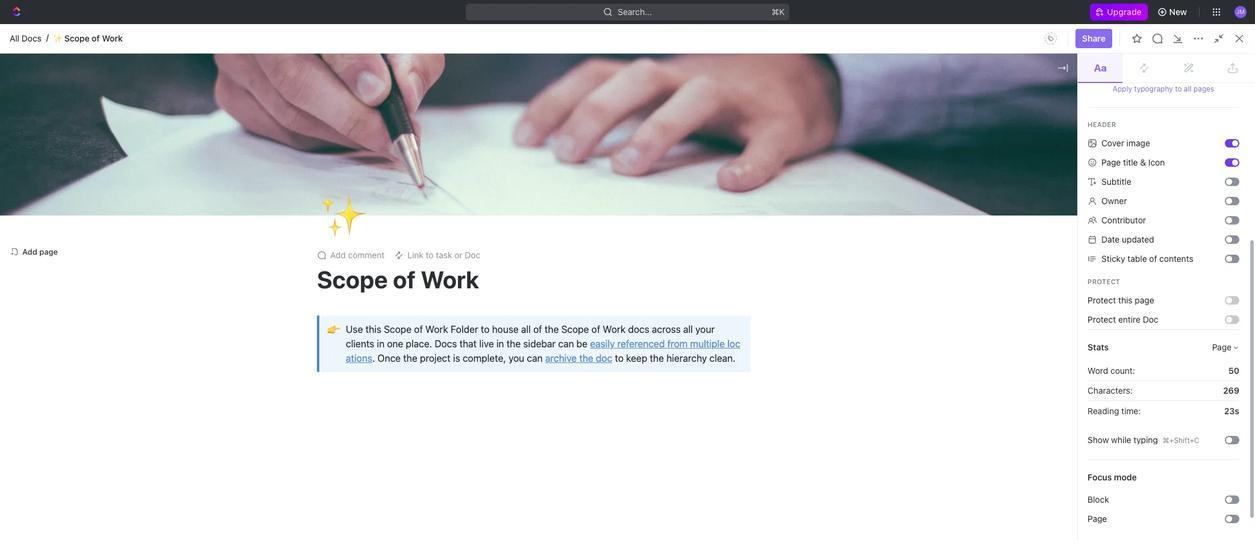 Task type: locate. For each thing, give the bounding box(es) containing it.
1 vertical spatial new
[[1208, 51, 1226, 61]]

1 welcome! • in agency management from the left
[[227, 161, 365, 171]]

this inside use this scope of work folder to house all of the scope of work docs across all your clients in one place. docs that live in the sidebar can be
[[366, 324, 382, 335]]

2 • from the left
[[972, 161, 975, 171]]

tab list containing all
[[209, 206, 498, 230]]

1 client from the top
[[690, 342, 712, 352]]

the up sidebar
[[545, 324, 559, 335]]

1 horizontal spatial page
[[1135, 295, 1155, 306]]

1 vertical spatial ago
[[1068, 277, 1082, 287]]

welcome! up my docs
[[227, 161, 265, 171]]

client for client 2 project
[[690, 364, 712, 374]]

ago for 27 mins ago
[[1067, 255, 1082, 266]]

0 vertical spatial protect
[[1088, 278, 1121, 286]]

1 vertical spatial resource management
[[227, 142, 316, 152]]

favorites inside button
[[10, 74, 41, 83]]

0 horizontal spatial welcome!
[[227, 161, 265, 171]]

0 vertical spatial doc
[[1228, 51, 1244, 61]]

0 vertical spatial you
[[513, 28, 528, 38]]

scope down recent
[[227, 122, 251, 133]]

tab list
[[209, 206, 498, 230]]

scope of work down link
[[317, 265, 479, 294]]

0 horizontal spatial •
[[268, 161, 271, 171]]

add comment
[[330, 250, 385, 261]]

protect down sticky
[[1088, 278, 1121, 286]]

client 1 project
[[690, 342, 748, 352]]

2 client from the top
[[690, 364, 712, 374]]

see for recent
[[499, 101, 512, 110]]

new doc
[[1208, 51, 1244, 61]]

page up entire
[[1135, 295, 1155, 306]]

to right "doc" in the left of the page
[[615, 353, 624, 364]]

team space
[[29, 133, 76, 143]]

page title & icon
[[1102, 157, 1166, 168]]

mins right 27
[[1047, 255, 1065, 266]]

can down sidebar
[[527, 353, 543, 364]]

0 vertical spatial all
[[10, 33, 19, 43]]

0 horizontal spatial all
[[10, 33, 19, 43]]

1 vertical spatial all
[[212, 212, 222, 222]]

3 protect from the top
[[1088, 315, 1117, 325]]

the down house
[[507, 339, 521, 350]]

mins for 24
[[1047, 277, 1065, 287]]

7 row from the top
[[195, 488, 1241, 510]]

folder
[[451, 324, 479, 335]]

1 horizontal spatial agency
[[283, 161, 312, 171]]

2
[[715, 364, 720, 374]]

contents
[[1160, 254, 1194, 264]]

1 horizontal spatial add
[[330, 250, 346, 261]]

row
[[195, 293, 1241, 315], [195, 380, 1241, 402], [195, 402, 1241, 423], [195, 423, 1241, 445], [195, 445, 1241, 467], [195, 467, 1241, 488], [195, 488, 1241, 510]]

protect down protect this page
[[1088, 315, 1117, 325]]

1 horizontal spatial resource
[[931, 122, 967, 133]]

dropdown menu image
[[1042, 29, 1061, 48]]

resource management
[[931, 122, 1020, 133], [227, 142, 316, 152]]

agency
[[283, 161, 312, 171], [987, 161, 1016, 171], [29, 215, 58, 225]]

management inside sidebar navigation
[[60, 215, 111, 225]]

show while typing ⌘+shift+c
[[1088, 435, 1200, 446]]

• up my docs
[[268, 161, 271, 171]]

24
[[1035, 277, 1045, 287]]

2 horizontal spatial scope of work
[[931, 142, 988, 152]]

1 vertical spatial protect
[[1088, 295, 1117, 306]]

ago down 27 mins ago
[[1068, 277, 1082, 287]]

⌘+shift+c
[[1163, 436, 1200, 445]]

welcome! for recent
[[227, 161, 265, 171]]

notifications?
[[625, 28, 679, 38]]

docs up recent
[[202, 51, 222, 61]]

show
[[1088, 435, 1110, 446]]

1 horizontal spatial can
[[559, 339, 574, 350]]

0 horizontal spatial new
[[1170, 7, 1188, 17]]

2 horizontal spatial this
[[1119, 295, 1133, 306]]

1 vertical spatial project
[[721, 342, 748, 352]]

1 see all from the left
[[499, 101, 522, 110]]

1 vertical spatial mins
[[1047, 277, 1065, 287]]

favorites up spaces on the top of the page
[[10, 74, 41, 83]]

project for client 1 project
[[721, 342, 748, 352]]

link
[[408, 250, 424, 261]]

search...
[[618, 7, 652, 17]]

1 vertical spatial client
[[690, 364, 712, 374]]

project up clean.
[[721, 342, 748, 352]]

👥 down created
[[914, 123, 924, 132]]

scope up one
[[384, 324, 412, 335]]

new up pages
[[1208, 51, 1226, 61]]

favorites up project notes
[[562, 101, 604, 112]]

👋 for recent
[[210, 162, 219, 171]]

docs
[[22, 33, 42, 43], [202, 51, 222, 61], [1168, 51, 1189, 61], [247, 212, 268, 222], [435, 339, 457, 350]]

agency for created by me
[[987, 161, 1016, 171]]

to right typography
[[1176, 84, 1183, 93]]

see all button
[[494, 99, 527, 113], [1198, 99, 1231, 113]]

user group image
[[12, 135, 21, 142]]

all up favorites button
[[10, 33, 19, 43]]

2 vertical spatial project
[[722, 364, 749, 374]]

1 horizontal spatial welcome! • in agency management
[[931, 161, 1069, 171]]

clean.
[[710, 353, 736, 364]]

to inside dropdown button
[[426, 250, 434, 261]]

reposition
[[636, 196, 678, 206]]

2 vertical spatial doc
[[1144, 315, 1159, 325]]

typography
[[1135, 84, 1174, 93]]

page down cover
[[1102, 157, 1122, 168]]

0 vertical spatial client
[[690, 342, 712, 352]]

shared
[[279, 212, 307, 222]]

0 horizontal spatial see
[[499, 101, 512, 110]]

doc right 'or'
[[465, 250, 481, 261]]

0 horizontal spatial agency
[[29, 215, 58, 225]]

all inside button
[[212, 212, 222, 222]]

subtitle
[[1102, 177, 1132, 187]]

block
[[1088, 495, 1110, 505]]

2 vertical spatial scope of work
[[317, 265, 479, 294]]

docs up favorites button
[[22, 33, 42, 43]]

✨ down created
[[914, 142, 924, 151]]

0 vertical spatial can
[[559, 339, 574, 350]]

0 vertical spatial page
[[39, 247, 58, 257]]

0 horizontal spatial welcome! • in agency management
[[227, 161, 365, 171]]

protect for protect
[[1088, 278, 1121, 286]]

mins
[[1047, 255, 1065, 266], [1047, 277, 1065, 287]]

project
[[579, 122, 606, 133], [721, 342, 748, 352], [722, 364, 749, 374]]

add
[[22, 247, 37, 257], [330, 250, 346, 261]]

resource down created by me
[[931, 122, 967, 133]]

0 horizontal spatial this
[[366, 324, 382, 335]]

0 horizontal spatial add
[[22, 247, 37, 257]]

4 column header from the left
[[931, 230, 1027, 250]]

✨ right all docs link
[[53, 33, 63, 43]]

notes
[[609, 122, 632, 133]]

search docs
[[1138, 51, 1189, 61]]

2 vertical spatial this
[[366, 324, 382, 335]]

1 horizontal spatial see all button
[[1198, 99, 1231, 113]]

24 mins ago
[[1035, 277, 1082, 287]]

this up the protect entire doc
[[1119, 295, 1133, 306]]

2 horizontal spatial agency
[[987, 161, 1016, 171]]

all
[[1185, 84, 1192, 93], [514, 101, 522, 110], [1218, 101, 1226, 110], [521, 324, 531, 335], [684, 324, 693, 335]]

• for recent
[[268, 161, 271, 171]]

apply typography to all pages
[[1113, 84, 1215, 93]]

resource down recent
[[227, 142, 263, 152]]

agency for recent
[[283, 161, 312, 171]]

1 see from the left
[[499, 101, 512, 110]]

add for add page
[[22, 247, 37, 257]]

stats
[[1088, 342, 1109, 353]]

2 vertical spatial protect
[[1088, 315, 1117, 325]]

1 horizontal spatial all
[[212, 212, 222, 222]]

project right 2
[[722, 364, 749, 374]]

is
[[453, 353, 460, 364]]

welcome! • in agency management for created by me
[[931, 161, 1069, 171]]

workspace button
[[353, 206, 404, 230]]

0 horizontal spatial doc
[[465, 250, 481, 261]]

2 vertical spatial page
[[1088, 514, 1108, 525]]

1 👋 from the left
[[210, 162, 219, 171]]

3 column header from the left
[[791, 230, 931, 250]]

👥 down recent
[[210, 142, 219, 151]]

1 horizontal spatial scope of work
[[317, 265, 479, 294]]

archived button
[[456, 206, 498, 230]]

0 vertical spatial ago
[[1067, 255, 1082, 266]]

by
[[953, 101, 964, 112]]

1 vertical spatial page
[[1213, 342, 1232, 353]]

new inside button
[[1208, 51, 1226, 61]]

client left 1
[[690, 342, 712, 352]]

1 vertical spatial favorites
[[562, 101, 604, 112]]

can up archive
[[559, 339, 574, 350]]

Search by name... text field
[[1050, 207, 1202, 225]]

23s
[[1225, 406, 1240, 416]]

0 vertical spatial resource management
[[931, 122, 1020, 133]]

0 vertical spatial resource
[[931, 122, 967, 133]]

protect up the protect entire doc
[[1088, 295, 1117, 306]]

this for use this scope of work folder to house all of the scope of work docs across all your clients in one place. docs that live in the sidebar can be
[[366, 324, 382, 335]]

client 1 project row
[[195, 336, 1241, 360]]

new up search docs
[[1170, 7, 1188, 17]]

in
[[274, 161, 280, 171], [978, 161, 985, 171], [377, 339, 385, 350], [497, 339, 504, 350]]

my docs button
[[230, 206, 271, 230]]

table
[[1128, 254, 1148, 264]]

this
[[741, 28, 756, 38], [1119, 295, 1133, 306], [366, 324, 382, 335]]

to right want
[[552, 28, 560, 38]]

resource
[[931, 122, 967, 133], [227, 142, 263, 152]]

4 row from the top
[[195, 423, 1241, 445]]

0 vertical spatial page
[[1102, 157, 1122, 168]]

to up live
[[481, 324, 490, 335]]

1 horizontal spatial •
[[972, 161, 975, 171]]

add down agency management
[[22, 247, 37, 257]]

business time image
[[12, 217, 21, 224]]

2 welcome! • in agency management from the left
[[931, 161, 1069, 171]]

easily
[[590, 339, 615, 350]]

0 horizontal spatial see all button
[[494, 99, 527, 113]]

welcome! down created by me
[[931, 161, 969, 171]]

agency inside sidebar navigation
[[29, 215, 58, 225]]

this for protect this page
[[1119, 295, 1133, 306]]

projects link
[[36, 150, 135, 169]]

doc right entire
[[1144, 315, 1159, 325]]

mins right 24
[[1047, 277, 1065, 287]]

1 horizontal spatial see
[[1203, 101, 1216, 110]]

add left comment
[[330, 250, 346, 261]]

new for new
[[1170, 7, 1188, 17]]

cover
[[1102, 138, 1125, 148]]

new
[[1170, 7, 1188, 17], [1208, 51, 1226, 61]]

1 • from the left
[[268, 161, 271, 171]]

the down be
[[580, 353, 594, 364]]

✨ down recent
[[210, 123, 219, 132]]

agency management link
[[29, 211, 166, 230]]

private
[[318, 212, 346, 222]]

page down agency management
[[39, 247, 58, 257]]

0 horizontal spatial see all
[[499, 101, 522, 110]]

2 protect from the top
[[1088, 295, 1117, 306]]

client left 2
[[690, 364, 712, 374]]

that
[[460, 339, 477, 350]]

one
[[387, 339, 404, 350]]

1 vertical spatial page
[[1135, 295, 1155, 306]]

welcome! • in agency management for recent
[[227, 161, 365, 171]]

cover image
[[1102, 138, 1151, 148]]

typing
[[1134, 435, 1159, 446]]

0 vertical spatial new
[[1170, 7, 1188, 17]]

2 see all from the left
[[1203, 101, 1226, 110]]

search docs button
[[1122, 47, 1196, 66]]

doc down jm "dropdown button"
[[1228, 51, 1244, 61]]

ago up 24 mins ago
[[1067, 255, 1082, 266]]

1
[[715, 342, 718, 352]]

doc inside dropdown button
[[465, 250, 481, 261]]

to right link
[[426, 250, 434, 261]]

tree inside sidebar navigation
[[5, 109, 169, 538]]

1 welcome! from the left
[[227, 161, 265, 171]]

enable
[[562, 28, 589, 38]]

0 vertical spatial this
[[741, 28, 756, 38]]

cell
[[195, 250, 208, 271], [670, 250, 791, 271], [791, 250, 931, 271], [931, 250, 1027, 271], [195, 271, 208, 293], [670, 271, 791, 293], [791, 271, 931, 293], [931, 271, 1027, 293], [1124, 271, 1220, 293], [1220, 271, 1241, 293], [195, 293, 208, 315], [670, 293, 791, 315], [791, 293, 931, 315], [931, 293, 1027, 315], [1027, 293, 1124, 315], [195, 315, 208, 336], [791, 315, 931, 336], [931, 315, 1027, 336], [1027, 315, 1124, 336], [195, 336, 208, 358], [791, 336, 931, 358], [931, 336, 1027, 358], [1027, 336, 1124, 358], [1124, 336, 1220, 358], [195, 358, 208, 380], [791, 358, 931, 380], [931, 358, 1027, 380], [1027, 358, 1124, 380], [195, 380, 208, 402], [208, 380, 670, 402], [670, 380, 791, 402], [791, 380, 931, 402], [931, 380, 1027, 402], [1027, 380, 1124, 402], [195, 402, 208, 423], [208, 402, 670, 423], [670, 402, 791, 423], [791, 402, 931, 423], [931, 402, 1027, 423], [1027, 402, 1124, 423], [195, 423, 208, 445], [208, 423, 670, 445], [670, 423, 791, 445], [791, 423, 931, 445], [931, 423, 1027, 445], [1027, 423, 1124, 445], [195, 445, 208, 467], [208, 445, 670, 467], [670, 445, 791, 467], [791, 445, 931, 467], [931, 445, 1027, 467], [1027, 445, 1124, 467], [195, 467, 208, 488], [208, 467, 670, 488], [670, 467, 791, 488], [791, 467, 931, 488], [931, 467, 1027, 488], [1027, 467, 1124, 488], [1220, 467, 1241, 488], [195, 488, 208, 510], [208, 488, 670, 510], [670, 488, 791, 510], [791, 488, 931, 510], [931, 488, 1027, 510], [1027, 488, 1124, 510], [1124, 488, 1220, 510]]

✨ inside "✨ scope of work"
[[53, 33, 63, 43]]

this right use
[[366, 324, 382, 335]]

project notes link
[[557, 118, 879, 137]]

0 vertical spatial scope of work
[[227, 122, 284, 133]]

table
[[195, 230, 1241, 510]]

0 horizontal spatial resource management
[[227, 142, 316, 152]]

docs right search on the right top of the page
[[1168, 51, 1189, 61]]

0 vertical spatial 👥
[[914, 123, 924, 132]]

1 vertical spatial this
[[1119, 295, 1133, 306]]

tree containing team space
[[5, 109, 169, 538]]

2 welcome! from the left
[[931, 161, 969, 171]]

2 see from the left
[[1203, 101, 1216, 110]]

you
[[513, 28, 528, 38], [509, 353, 525, 364]]

. once the project is complete, you can archive the doc to keep the hierarchy clean.
[[373, 353, 736, 364]]

0 horizontal spatial 👋
[[210, 162, 219, 171]]

2 row from the top
[[195, 380, 1241, 402]]

0 vertical spatial mins
[[1047, 255, 1065, 266]]

tree
[[5, 109, 169, 538]]

project notes
[[579, 122, 632, 133]]

1 horizontal spatial new
[[1208, 51, 1226, 61]]

project for client 2 project
[[722, 364, 749, 374]]

1 vertical spatial resource
[[227, 142, 263, 152]]

see for created by me
[[1203, 101, 1216, 110]]

icon
[[1149, 157, 1166, 168]]

1 horizontal spatial see all
[[1203, 101, 1226, 110]]

docs right my
[[247, 212, 268, 222]]

• down the me at the right top
[[972, 161, 975, 171]]

image
[[1127, 138, 1151, 148]]

1 vertical spatial can
[[527, 353, 543, 364]]

reading
[[1088, 406, 1120, 416]]

page up 50
[[1213, 342, 1232, 353]]

2 👋 from the left
[[914, 162, 924, 171]]

can inside use this scope of work folder to house all of the scope of work docs across all your clients in one place. docs that live in the sidebar can be
[[559, 339, 574, 350]]

this right hide
[[741, 28, 756, 38]]

project left notes
[[579, 122, 606, 133]]

1 see all button from the left
[[494, 99, 527, 113]]

•
[[268, 161, 271, 171], [972, 161, 975, 171]]

you down use this scope of work folder to house all of the scope of work docs across all your clients in one place. docs that live in the sidebar can be
[[509, 353, 525, 364]]

see all for recent
[[499, 101, 522, 110]]

all for all
[[212, 212, 222, 222]]

work
[[102, 33, 123, 43], [264, 122, 284, 133], [968, 142, 988, 152], [421, 265, 479, 294], [426, 324, 448, 335], [603, 324, 626, 335]]

sharing
[[1131, 235, 1157, 244]]

new inside button
[[1170, 7, 1188, 17]]

1 vertical spatial doc
[[465, 250, 481, 261]]

0 horizontal spatial favorites
[[10, 74, 41, 83]]

0 vertical spatial favorites
[[10, 74, 41, 83]]

0 horizontal spatial scope of work
[[227, 122, 284, 133]]

welcome! for created by me
[[931, 161, 969, 171]]

table containing 27 mins ago
[[195, 230, 1241, 510]]

you right do
[[513, 28, 528, 38]]

workspace
[[356, 212, 401, 222]]

client 2 project
[[690, 364, 749, 374]]

across
[[652, 324, 681, 335]]

0 horizontal spatial 👥
[[210, 142, 219, 151]]

page down block
[[1088, 514, 1108, 525]]

all left my
[[212, 212, 222, 222]]

1 vertical spatial scope of work
[[931, 142, 988, 152]]

1 horizontal spatial resource management
[[931, 122, 1020, 133]]

1 vertical spatial you
[[509, 353, 525, 364]]

1 horizontal spatial welcome!
[[931, 161, 969, 171]]

can
[[559, 339, 574, 350], [527, 353, 543, 364]]

scope of work down by
[[931, 142, 988, 152]]

⌘k
[[772, 7, 785, 17]]

favorites
[[10, 74, 41, 83], [562, 101, 604, 112]]

1 protect from the top
[[1088, 278, 1121, 286]]

2 see all button from the left
[[1198, 99, 1231, 113]]

scope of work down recent
[[227, 122, 284, 133]]

docs up project
[[435, 339, 457, 350]]

spaces
[[10, 94, 35, 103]]

- row
[[195, 315, 1241, 337]]

column header
[[195, 230, 208, 250], [670, 230, 791, 250], [791, 230, 931, 250], [931, 230, 1027, 250]]

✨ scope of work
[[53, 33, 123, 43]]

0 horizontal spatial resource
[[227, 142, 263, 152]]

2 horizontal spatial doc
[[1228, 51, 1244, 61]]

1 horizontal spatial 👋
[[914, 162, 924, 171]]

client 2 project row
[[195, 357, 1241, 381]]



Task type: describe. For each thing, give the bounding box(es) containing it.
jm button
[[1232, 2, 1251, 22]]

24 mins ago row
[[195, 271, 1241, 293]]

apply
[[1113, 84, 1133, 93]]

sharing row
[[195, 230, 1241, 250]]

27 mins ago
[[1035, 255, 1082, 266]]

new doc button
[[1201, 47, 1251, 66]]

referenced
[[618, 339, 665, 350]]

keep
[[626, 353, 648, 364]]

1 row from the top
[[195, 293, 1241, 315]]

new button
[[1153, 2, 1195, 22]]

title
[[1124, 157, 1139, 168]]

👋 for created by me
[[914, 162, 924, 171]]

my docs
[[233, 212, 268, 222]]

do
[[500, 28, 511, 38]]

• for created by me
[[972, 161, 975, 171]]

contributor
[[1102, 215, 1147, 225]]

focus mode
[[1088, 473, 1138, 483]]

scope down created by me
[[931, 142, 955, 152]]

0 horizontal spatial can
[[527, 353, 543, 364]]

scope down add comment
[[317, 265, 388, 294]]

all for all docs
[[10, 33, 19, 43]]

0 horizontal spatial page
[[39, 247, 58, 257]]

agency management
[[29, 215, 111, 225]]

2 column header from the left
[[670, 230, 791, 250]]

doc inside button
[[1228, 51, 1244, 61]]

change cover
[[693, 196, 748, 206]]

0 vertical spatial project
[[579, 122, 606, 133]]

or
[[455, 250, 463, 261]]

hide
[[720, 28, 739, 38]]

header
[[1088, 121, 1117, 128]]

complete,
[[463, 353, 506, 364]]

the down place.
[[403, 353, 418, 364]]

see all button for recent
[[494, 99, 527, 113]]

space
[[52, 133, 76, 143]]

jm
[[1237, 8, 1246, 15]]

1 horizontal spatial 👥
[[914, 123, 924, 132]]

3 row from the top
[[195, 402, 1241, 423]]

link to task or doc button
[[390, 247, 485, 264]]

269
[[1224, 386, 1240, 396]]

page button
[[1213, 342, 1240, 353]]

6 row from the top
[[195, 467, 1241, 488]]

1 horizontal spatial doc
[[1144, 315, 1159, 325]]

27
[[1035, 255, 1044, 266]]

created by me
[[914, 101, 980, 112]]

the right keep
[[650, 353, 664, 364]]

scope up be
[[562, 324, 589, 335]]

-
[[678, 320, 682, 331]]

scope right all docs
[[64, 33, 90, 43]]

1 horizontal spatial favorites
[[562, 101, 604, 112]]

hierarchy
[[667, 353, 707, 364]]

sidebar navigation
[[0, 42, 180, 541]]

created
[[914, 101, 950, 112]]

new for new doc
[[1208, 51, 1226, 61]]

docs inside use this scope of work folder to house all of the scope of work docs across all your clients in one place. docs that live in the sidebar can be
[[435, 339, 457, 350]]

favorites button
[[5, 71, 46, 86]]

mins for 27
[[1047, 255, 1065, 266]]

search
[[1138, 51, 1166, 61]]

entire
[[1119, 315, 1141, 325]]

want
[[530, 28, 549, 38]]

archive the doc link
[[546, 353, 613, 364]]

5 row from the top
[[195, 445, 1241, 467]]

sidebar
[[524, 339, 556, 350]]

to inside use this scope of work folder to house all of the scope of work docs across all your clients in one place. docs that live in the sidebar can be
[[481, 324, 490, 335]]

all button
[[209, 206, 225, 230]]

✨ up add comment
[[320, 186, 368, 243]]

1 vertical spatial 👥
[[210, 142, 219, 151]]

be
[[577, 339, 588, 350]]

time:
[[1122, 406, 1141, 416]]

client for client 1 project
[[690, 342, 712, 352]]

word
[[1088, 366, 1109, 376]]

easily referenced from multiple loc ations link
[[346, 339, 741, 364]]

see all for created by me
[[1203, 101, 1226, 110]]

word count:
[[1088, 366, 1136, 376]]

me
[[966, 101, 980, 112]]

browser
[[591, 28, 623, 38]]

archived
[[459, 212, 495, 222]]

all docs link
[[10, 33, 42, 44]]

task
[[436, 250, 452, 261]]

focus
[[1088, 473, 1113, 483]]

sticky
[[1102, 254, 1126, 264]]

1 column header from the left
[[195, 230, 208, 250]]

while
[[1112, 435, 1132, 446]]

place.
[[406, 339, 432, 350]]

date updated
[[1102, 235, 1155, 245]]

share
[[1083, 33, 1106, 43]]

ago for 24 mins ago
[[1068, 277, 1082, 287]]

use this scope of work folder to house all of the scope of work docs across all your clients in one place. docs that live in the sidebar can be
[[346, 324, 718, 350]]

protect for protect entire doc
[[1088, 315, 1117, 325]]

owner
[[1102, 196, 1128, 206]]

team
[[29, 133, 50, 143]]

ations
[[346, 353, 373, 364]]

upgrade
[[1108, 7, 1142, 17]]

enable
[[687, 28, 714, 38]]

docs for my docs
[[247, 212, 268, 222]]

docs for search docs
[[1168, 51, 1189, 61]]

sticky table of contents
[[1102, 254, 1194, 264]]

projects
[[36, 154, 68, 164]]

pages
[[1194, 84, 1215, 93]]

comment
[[348, 250, 385, 261]]

add page
[[22, 247, 58, 257]]

protect for protect this page
[[1088, 295, 1117, 306]]

add for add comment
[[330, 250, 346, 261]]

50
[[1229, 366, 1240, 376]]

27 mins ago row
[[195, 249, 1241, 273]]

your
[[696, 324, 715, 335]]

1 horizontal spatial this
[[741, 28, 756, 38]]

characters:
[[1088, 386, 1133, 396]]

all docs
[[10, 33, 42, 43]]

change cover button
[[686, 192, 755, 211]]

assigned button
[[409, 206, 452, 230]]

.
[[373, 353, 375, 364]]

easily referenced from multiple loc ations
[[346, 339, 741, 364]]

👉
[[327, 324, 340, 336]]

once
[[378, 353, 401, 364]]

doc
[[596, 353, 613, 364]]

see all button for created by me
[[1198, 99, 1231, 113]]

do you want to enable browser notifications? enable hide this
[[500, 28, 756, 38]]

docs for all docs
[[22, 33, 42, 43]]



Task type: vqa. For each thing, say whether or not it's contained in the screenshot.
rightmost ok button
no



